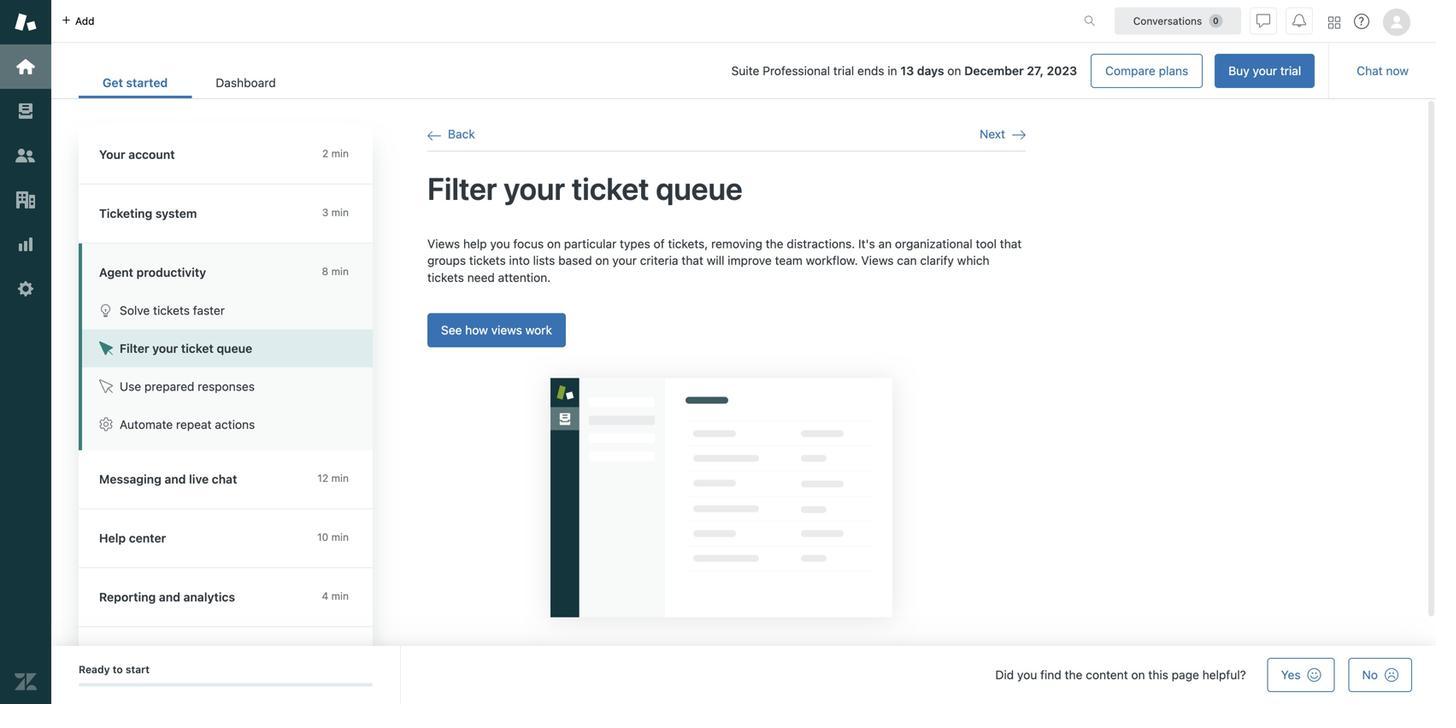 Task type: vqa. For each thing, say whether or not it's contained in the screenshot.
Criteria
yes



Task type: locate. For each thing, give the bounding box(es) containing it.
filter your ticket queue up use prepared responses
[[120, 342, 252, 356]]

that right the tool
[[1000, 237, 1022, 251]]

queue up use prepared responses button
[[217, 342, 252, 356]]

ticket inside button
[[181, 342, 214, 356]]

compare
[[1105, 64, 1156, 78]]

ready to start
[[79, 664, 150, 676]]

0 horizontal spatial filter
[[120, 342, 149, 356]]

notifications image
[[1293, 14, 1306, 28]]

1 horizontal spatial queue
[[656, 170, 743, 206]]

filter your ticket queue inside the filter your ticket queue button
[[120, 342, 252, 356]]

team
[[775, 254, 803, 268]]

agent productivity
[[99, 265, 206, 280]]

1 horizontal spatial the
[[1065, 668, 1083, 682]]

1 min from the top
[[331, 147, 349, 159]]

to
[[113, 664, 123, 676]]

that down tickets,
[[682, 254, 704, 268]]

2 vertical spatial tickets
[[153, 304, 190, 318]]

content-title region
[[427, 169, 1026, 208]]

work
[[526, 323, 552, 337]]

suite professional trial ends in 13 days on december 27, 2023
[[731, 64, 1077, 78]]

0 vertical spatial filter
[[427, 170, 497, 206]]

27,
[[1027, 64, 1044, 78]]

your inside buy your trial button
[[1253, 64, 1277, 78]]

this
[[1149, 668, 1169, 682]]

0 horizontal spatial queue
[[217, 342, 252, 356]]

groups
[[427, 254, 466, 268]]

footer containing did you find the content on this page helpful?
[[51, 646, 1436, 704]]

zendesk image
[[15, 671, 37, 693]]

min right 8
[[331, 265, 349, 277]]

0 horizontal spatial trial
[[833, 64, 854, 78]]

tickets down groups
[[427, 270, 464, 284]]

1 horizontal spatial filter
[[427, 170, 497, 206]]

1 vertical spatial and
[[159, 590, 180, 604]]

ends
[[858, 64, 884, 78]]

customers image
[[15, 144, 37, 167]]

zendesk products image
[[1329, 17, 1341, 29]]

reporting and analytics
[[99, 590, 235, 604]]

you inside views help you focus on particular types of tickets, removing the distractions. it's an organizational tool that groups tickets into lists based on your criteria that will improve team workflow. views can clarify which tickets need attention.
[[490, 237, 510, 251]]

on right days
[[948, 64, 961, 78]]

0 vertical spatial filter your ticket queue
[[427, 170, 743, 206]]

0 horizontal spatial ticket
[[181, 342, 214, 356]]

tickets up need
[[469, 254, 506, 268]]

filter inside button
[[120, 342, 149, 356]]

1 vertical spatial you
[[1017, 668, 1037, 682]]

on down particular
[[595, 254, 609, 268]]

min for agent productivity
[[331, 265, 349, 277]]

section containing compare plans
[[314, 54, 1315, 88]]

views image
[[15, 100, 37, 122]]

1 horizontal spatial filter your ticket queue
[[427, 170, 743, 206]]

get started image
[[15, 56, 37, 78]]

min right 2
[[331, 147, 349, 159]]

trial left ends
[[833, 64, 854, 78]]

min right 12
[[331, 472, 349, 484]]

will
[[707, 254, 725, 268]]

min right '4'
[[331, 590, 349, 602]]

no
[[1362, 668, 1378, 682]]

did
[[995, 668, 1014, 682]]

and left the live
[[165, 472, 186, 486]]

find
[[1041, 668, 1062, 682]]

0 horizontal spatial the
[[766, 237, 784, 251]]

0 horizontal spatial tickets
[[153, 304, 190, 318]]

add
[[75, 15, 94, 27]]

5 min from the top
[[331, 531, 349, 543]]

1 horizontal spatial you
[[1017, 668, 1037, 682]]

your right buy at top right
[[1253, 64, 1277, 78]]

account
[[128, 147, 175, 162]]

need
[[467, 270, 495, 284]]

filter
[[427, 170, 497, 206], [120, 342, 149, 356]]

use
[[120, 380, 141, 394]]

1 vertical spatial filter your ticket queue
[[120, 342, 252, 356]]

conversations button
[[1115, 7, 1241, 35]]

2 trial from the left
[[833, 64, 854, 78]]

6 min from the top
[[331, 590, 349, 602]]

1 vertical spatial ticket
[[181, 342, 214, 356]]

focus
[[513, 237, 544, 251]]

1 horizontal spatial views
[[861, 254, 894, 268]]

messaging and live chat
[[99, 472, 237, 486]]

views up groups
[[427, 237, 460, 251]]

ticket up use prepared responses
[[181, 342, 214, 356]]

December 27, 2023 text field
[[965, 64, 1077, 78]]

1 horizontal spatial ticket
[[572, 170, 649, 206]]

min inside agent productivity heading
[[331, 265, 349, 277]]

on left this
[[1131, 668, 1145, 682]]

faster
[[193, 304, 225, 318]]

0 horizontal spatial that
[[682, 254, 704, 268]]

help
[[99, 531, 126, 545]]

8
[[322, 265, 328, 277]]

1 trial from the left
[[1281, 64, 1301, 78]]

on up lists
[[547, 237, 561, 251]]

and
[[165, 472, 186, 486], [159, 590, 180, 604]]

types
[[620, 237, 650, 251]]

filter down solve
[[120, 342, 149, 356]]

1 vertical spatial queue
[[217, 342, 252, 356]]

1 vertical spatial tickets
[[427, 270, 464, 284]]

criteria
[[640, 254, 678, 268]]

min for messaging and live chat
[[331, 472, 349, 484]]

page
[[1172, 668, 1199, 682]]

you right did
[[1017, 668, 1037, 682]]

organizational
[[895, 237, 973, 251]]

min
[[331, 147, 349, 159], [331, 206, 349, 218], [331, 265, 349, 277], [331, 472, 349, 484], [331, 531, 349, 543], [331, 590, 349, 602]]

section
[[314, 54, 1315, 88]]

0 vertical spatial and
[[165, 472, 186, 486]]

0 vertical spatial that
[[1000, 237, 1022, 251]]

your down types
[[612, 254, 637, 268]]

queue up tickets,
[[656, 170, 743, 206]]

3 min from the top
[[331, 265, 349, 277]]

1 vertical spatial the
[[1065, 668, 1083, 682]]

the up team
[[766, 237, 784, 251]]

ticket
[[572, 170, 649, 206], [181, 342, 214, 356]]

trial down notifications icon
[[1281, 64, 1301, 78]]

2 min from the top
[[331, 206, 349, 218]]

1 horizontal spatial tickets
[[427, 270, 464, 284]]

based
[[558, 254, 592, 268]]

automate
[[120, 418, 173, 432]]

min right 3
[[331, 206, 349, 218]]

compare plans
[[1105, 64, 1189, 78]]

0 horizontal spatial you
[[490, 237, 510, 251]]

1 vertical spatial views
[[861, 254, 894, 268]]

tab list
[[79, 67, 300, 98]]

and left analytics
[[159, 590, 180, 604]]

trial for your
[[1281, 64, 1301, 78]]

you
[[490, 237, 510, 251], [1017, 668, 1037, 682]]

0 vertical spatial ticket
[[572, 170, 649, 206]]

queue
[[656, 170, 743, 206], [217, 342, 252, 356]]

min right 10
[[331, 531, 349, 543]]

filter inside content-title region
[[427, 170, 497, 206]]

tickets right solve
[[153, 304, 190, 318]]

tickets,
[[668, 237, 708, 251]]

views
[[427, 237, 460, 251], [861, 254, 894, 268]]

filter your ticket queue button
[[82, 330, 373, 368]]

your up focus
[[504, 170, 565, 206]]

0 horizontal spatial filter your ticket queue
[[120, 342, 252, 356]]

an
[[879, 237, 892, 251]]

ready
[[79, 664, 110, 676]]

automate repeat actions
[[120, 418, 255, 432]]

views down an
[[861, 254, 894, 268]]

0 vertical spatial the
[[766, 237, 784, 251]]

system
[[155, 206, 197, 221]]

trial
[[1281, 64, 1301, 78], [833, 64, 854, 78]]

tickets
[[469, 254, 506, 268], [427, 270, 464, 284], [153, 304, 190, 318]]

0 vertical spatial tickets
[[469, 254, 506, 268]]

days
[[917, 64, 944, 78]]

region
[[427, 236, 1026, 648]]

footer
[[51, 646, 1436, 704]]

10
[[317, 531, 328, 543]]

filter your ticket queue up particular
[[427, 170, 743, 206]]

your up prepared
[[152, 342, 178, 356]]

next button
[[980, 127, 1026, 142]]

ticket up particular
[[572, 170, 649, 206]]

which
[[957, 254, 990, 268]]

into
[[509, 254, 530, 268]]

solve tickets faster button
[[82, 292, 373, 330]]

conversations
[[1133, 15, 1202, 27]]

and for live
[[165, 472, 186, 486]]

trial inside button
[[1281, 64, 1301, 78]]

workflow.
[[806, 254, 858, 268]]

your
[[1253, 64, 1277, 78], [504, 170, 565, 206], [612, 254, 637, 268], [152, 342, 178, 356]]

productivity
[[136, 265, 206, 280]]

filter your ticket queue
[[427, 170, 743, 206], [120, 342, 252, 356]]

add button
[[51, 0, 105, 42]]

live
[[189, 472, 209, 486]]

4 min from the top
[[331, 472, 349, 484]]

tool
[[976, 237, 997, 251]]

0 vertical spatial queue
[[656, 170, 743, 206]]

you right "help"
[[490, 237, 510, 251]]

1 horizontal spatial trial
[[1281, 64, 1301, 78]]

4 min
[[322, 590, 349, 602]]

the right "find"
[[1065, 668, 1083, 682]]

agent productivity heading
[[79, 244, 373, 292]]

yes
[[1281, 668, 1301, 682]]

buy your trial button
[[1215, 54, 1315, 88]]

0 vertical spatial you
[[490, 237, 510, 251]]

on
[[948, 64, 961, 78], [547, 237, 561, 251], [595, 254, 609, 268], [1131, 668, 1145, 682]]

filter down back
[[427, 170, 497, 206]]

see how views work button
[[427, 313, 566, 347]]

dashboard
[[216, 76, 276, 90]]

0 vertical spatial views
[[427, 237, 460, 251]]

1 vertical spatial that
[[682, 254, 704, 268]]

admin image
[[15, 278, 37, 300]]

1 vertical spatial filter
[[120, 342, 149, 356]]

that
[[1000, 237, 1022, 251], [682, 254, 704, 268]]



Task type: describe. For each thing, give the bounding box(es) containing it.
zendesk support image
[[15, 11, 37, 33]]

agent
[[99, 265, 133, 280]]

compare plans button
[[1091, 54, 1203, 88]]

queue inside button
[[217, 342, 252, 356]]

queue inside content-title region
[[656, 170, 743, 206]]

improve
[[728, 254, 772, 268]]

filter your ticket queue inside content-title region
[[427, 170, 743, 206]]

indicates location of where to select views. image
[[524, 352, 919, 644]]

get started
[[103, 76, 168, 90]]

responses
[[198, 380, 255, 394]]

ticketing system
[[99, 206, 197, 221]]

your inside content-title region
[[504, 170, 565, 206]]

solve tickets faster
[[120, 304, 225, 318]]

in
[[888, 64, 897, 78]]

december
[[965, 64, 1024, 78]]

use prepared responses
[[120, 380, 255, 394]]

get help image
[[1354, 14, 1370, 29]]

2
[[322, 147, 328, 159]]

views help you focus on particular types of tickets, removing the distractions. it's an organizational tool that groups tickets into lists based on your criteria that will improve team workflow. views can clarify which tickets need attention.
[[427, 237, 1022, 284]]

your
[[99, 147, 125, 162]]

clarify
[[920, 254, 954, 268]]

0 horizontal spatial views
[[427, 237, 460, 251]]

4
[[322, 590, 328, 602]]

suite
[[731, 64, 759, 78]]

chat now
[[1357, 64, 1409, 78]]

region containing views help you focus on particular types of tickets, removing the distractions. it's an organizational tool that groups tickets into lists based on your criteria that will improve team workflow. views can clarify which tickets need attention.
[[427, 236, 1026, 648]]

now
[[1386, 64, 1409, 78]]

on inside footer
[[1131, 668, 1145, 682]]

actions
[[215, 418, 255, 432]]

min for ticketing system
[[331, 206, 349, 218]]

tickets inside "solve tickets faster" button
[[153, 304, 190, 318]]

your inside views help you focus on particular types of tickets, removing the distractions. it's an organizational tool that groups tickets into lists based on your criteria that will improve team workflow. views can clarify which tickets need attention.
[[612, 254, 637, 268]]

your account
[[99, 147, 175, 162]]

min for help center
[[331, 531, 349, 543]]

repeat
[[176, 418, 212, 432]]

analytics
[[183, 590, 235, 604]]

ticket inside content-title region
[[572, 170, 649, 206]]

and for analytics
[[159, 590, 180, 604]]

8 min
[[322, 265, 349, 277]]

prepared
[[144, 380, 194, 394]]

tab list containing get started
[[79, 67, 300, 98]]

dashboard tab
[[192, 67, 300, 98]]

2 horizontal spatial tickets
[[469, 254, 506, 268]]

2023
[[1047, 64, 1077, 78]]

can
[[897, 254, 917, 268]]

min for reporting and analytics
[[331, 590, 349, 602]]

reporting image
[[15, 233, 37, 256]]

start
[[126, 664, 150, 676]]

buy
[[1229, 64, 1250, 78]]

3 min
[[322, 206, 349, 218]]

attention.
[[498, 270, 551, 284]]

reporting
[[99, 590, 156, 604]]

messaging
[[99, 472, 161, 486]]

button displays agent's chat status as invisible. image
[[1257, 14, 1270, 28]]

it's
[[858, 237, 875, 251]]

automate repeat actions button
[[82, 406, 373, 444]]

distractions.
[[787, 237, 855, 251]]

buy your trial
[[1229, 64, 1301, 78]]

next
[[980, 127, 1005, 141]]

lists
[[533, 254, 555, 268]]

solve
[[120, 304, 150, 318]]

back
[[448, 127, 475, 141]]

ticketing
[[99, 206, 152, 221]]

of
[[654, 237, 665, 251]]

progress-bar progress bar
[[79, 683, 373, 687]]

help
[[463, 237, 487, 251]]

12
[[318, 472, 328, 484]]

3
[[322, 206, 328, 218]]

chat now button
[[1343, 54, 1423, 88]]

professional
[[763, 64, 830, 78]]

back button
[[427, 127, 475, 142]]

chat
[[1357, 64, 1383, 78]]

content
[[1086, 668, 1128, 682]]

see how views work
[[441, 323, 552, 337]]

2 min
[[322, 147, 349, 159]]

help center
[[99, 531, 166, 545]]

plans
[[1159, 64, 1189, 78]]

10 min
[[317, 531, 349, 543]]

trial for professional
[[833, 64, 854, 78]]

use prepared responses button
[[82, 368, 373, 406]]

particular
[[564, 237, 617, 251]]

started
[[126, 76, 168, 90]]

12 min
[[318, 472, 349, 484]]

organizations image
[[15, 189, 37, 211]]

helpful?
[[1203, 668, 1246, 682]]

center
[[129, 531, 166, 545]]

did you find the content on this page helpful?
[[995, 668, 1246, 682]]

main element
[[0, 0, 51, 704]]

min for your account
[[331, 147, 349, 159]]

the inside views help you focus on particular types of tickets, removing the distractions. it's an organizational tool that groups tickets into lists based on your criteria that will improve team workflow. views can clarify which tickets need attention.
[[766, 237, 784, 251]]

your inside the filter your ticket queue button
[[152, 342, 178, 356]]

1 horizontal spatial that
[[1000, 237, 1022, 251]]

chat
[[212, 472, 237, 486]]



